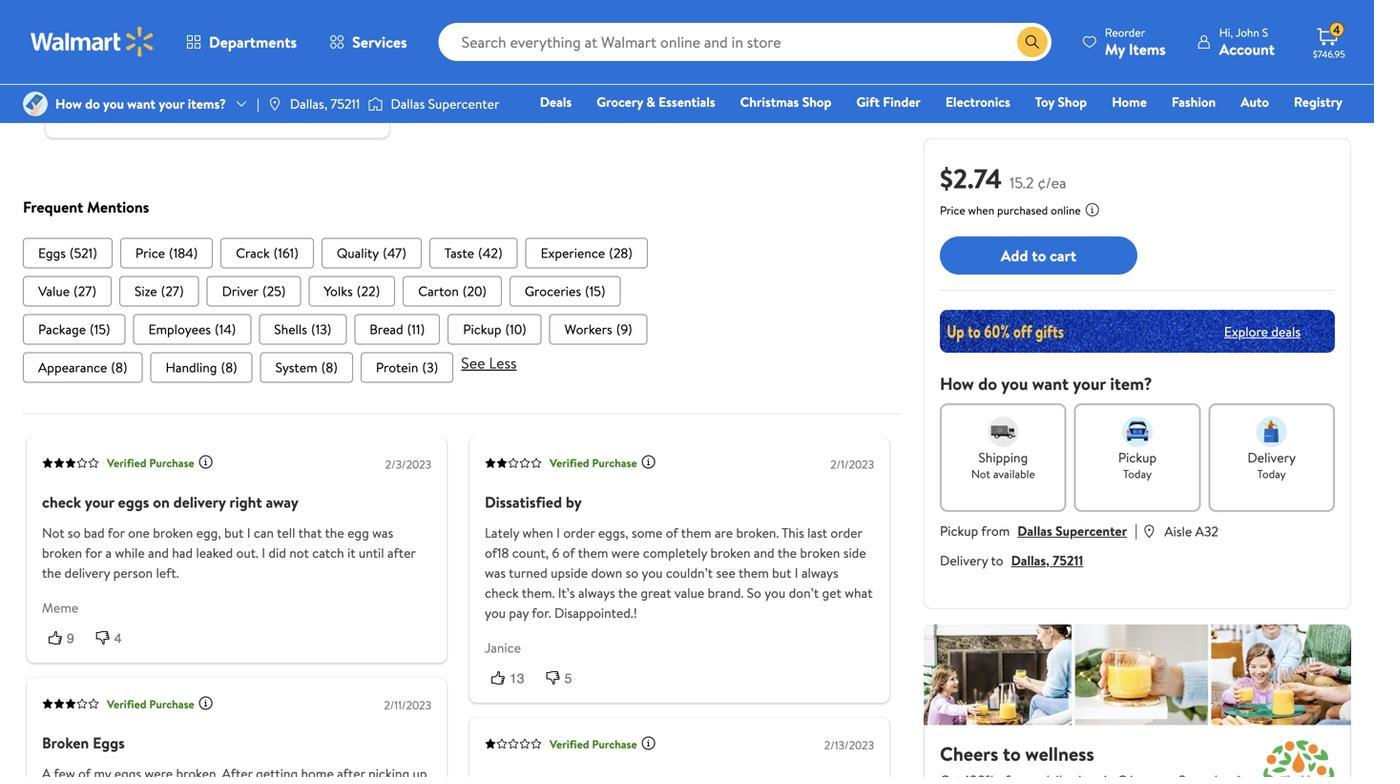 Task type: locate. For each thing, give the bounding box(es) containing it.
shipping not available
[[971, 449, 1035, 482]]

0 horizontal spatial your
[[85, 492, 114, 513]]

delivery down a
[[64, 564, 110, 582]]

check left eggs
[[42, 492, 81, 513]]

verified purchase information image
[[198, 455, 213, 470], [641, 455, 656, 470], [198, 696, 213, 712]]

list item
[[23, 238, 113, 268], [120, 238, 213, 268], [221, 238, 314, 268], [322, 238, 422, 268], [429, 238, 518, 268], [525, 238, 648, 268], [23, 276, 112, 307], [119, 276, 199, 307], [207, 276, 301, 307], [309, 276, 395, 307], [403, 276, 502, 307], [510, 276, 621, 307], [23, 314, 126, 345], [133, 314, 251, 345], [259, 314, 347, 345], [354, 314, 440, 345], [448, 314, 542, 345], [549, 314, 648, 345], [23, 352, 143, 383], [150, 352, 253, 383], [260, 352, 353, 383], [361, 352, 454, 383]]

(8) right system on the left top
[[321, 358, 338, 377]]

0 horizontal spatial when
[[523, 524, 553, 542]]

crack
[[236, 244, 270, 262]]

1 horizontal spatial and
[[754, 544, 775, 562]]

list item down crack on the left of the page
[[207, 276, 301, 307]]

how
[[55, 94, 82, 113], [940, 372, 974, 396]]

list item containing shells
[[259, 314, 347, 345]]

order up side
[[831, 524, 862, 542]]

when for lately
[[523, 524, 553, 542]]

1 vertical spatial price
[[135, 244, 165, 262]]

0 vertical spatial pickup
[[463, 320, 502, 339]]

list item up protein
[[354, 314, 440, 345]]

0 horizontal spatial so
[[68, 524, 81, 542]]

verified for by
[[550, 455, 589, 471]]

0 horizontal spatial do
[[85, 94, 100, 113]]

verified for eggs
[[107, 696, 147, 713]]

services button
[[313, 19, 423, 65]]

to for delivery
[[991, 552, 1004, 570]]

0 vertical spatial always
[[802, 564, 839, 582]]

hi, john s account
[[1219, 24, 1275, 60]]

2 vertical spatial your
[[85, 492, 114, 513]]

you up intent image for shipping
[[1002, 372, 1028, 396]]

intent image for pickup image
[[1122, 417, 1153, 448]]

(10)
[[505, 320, 527, 339]]

list item down employees (14)
[[150, 352, 253, 383]]

(28)
[[609, 244, 633, 262]]

list item up (20) at the left top of the page
[[429, 238, 518, 268]]

today inside pickup today
[[1123, 466, 1152, 482]]

0 horizontal spatial was
[[372, 524, 393, 542]]

completely
[[643, 544, 707, 562]]

2 vertical spatial pickup
[[940, 522, 979, 541]]

christmas shop link
[[732, 92, 840, 112]]

broken up had
[[153, 524, 193, 542]]

0 vertical spatial of
[[666, 524, 678, 542]]

broken down last
[[800, 544, 840, 562]]

dallas down services
[[391, 94, 425, 113]]

1 vertical spatial not
[[42, 524, 64, 542]]

5
[[565, 671, 572, 686]]

0 horizontal spatial check
[[42, 492, 81, 513]]

1 horizontal spatial check
[[485, 584, 519, 602]]

today for delivery
[[1258, 466, 1286, 482]]

list item containing eggs
[[23, 238, 113, 268]]

want right nancy
[[127, 94, 156, 113]]

list item up groceries (15)
[[525, 238, 648, 268]]

dallas, down pickup from dallas supercenter |
[[1011, 552, 1050, 570]]

shells
[[274, 320, 307, 339]]

so
[[68, 524, 81, 542], [626, 564, 639, 582]]

0 vertical spatial when
[[968, 202, 995, 219]]

75211 down dallas supercenter button
[[1053, 552, 1084, 570]]

1 vertical spatial delivery
[[940, 552, 988, 570]]

to down from
[[991, 552, 1004, 570]]

you right nancy
[[103, 94, 124, 113]]

one
[[1197, 119, 1225, 138]]

1 vertical spatial eggs
[[93, 733, 125, 754]]

list item up package
[[23, 276, 112, 307]]

| right items?
[[257, 94, 259, 113]]

0 vertical spatial was
[[372, 524, 393, 542]]

it's
[[558, 584, 575, 602]]

but up out.
[[224, 524, 244, 542]]

1 vertical spatial was
[[485, 564, 506, 582]]

to inside button
[[1032, 245, 1046, 266]]

them up down
[[578, 544, 608, 562]]

Walmart Site-Wide search field
[[439, 23, 1052, 61]]

not
[[289, 544, 309, 562]]

0 vertical spatial eggs
[[38, 244, 66, 262]]

value
[[38, 282, 70, 300]]

2 horizontal spatial them
[[739, 564, 769, 582]]

list item up the handling on the left top of page
[[133, 314, 251, 345]]

list item down (11)
[[361, 352, 454, 383]]

walmart+ link
[[1277, 118, 1351, 139]]

so inside lately when i order eggs, some of them are broken. this last order of18 count, 6 of them were completely broken and the broken side was turned upside down so you couldn't see them but i always check them. it's always the great value brand. so you don't get what you pay for. disappointed.!
[[626, 564, 639, 582]]

pickup left (10)
[[463, 320, 502, 339]]

1 today from the left
[[1123, 466, 1152, 482]]

until
[[359, 544, 384, 562]]

2/1/2023
[[831, 456, 874, 473]]

tell
[[277, 524, 295, 542]]

today for pickup
[[1123, 466, 1152, 482]]

list item containing value
[[23, 276, 112, 307]]

1 list from the top
[[23, 238, 901, 268]]

bad
[[84, 524, 105, 542]]

today down intent image for delivery
[[1258, 466, 1286, 482]]

(15) right package
[[90, 320, 110, 339]]

0 vertical spatial |
[[257, 94, 259, 113]]

verified up by
[[550, 455, 589, 471]]

broken left a
[[42, 544, 82, 562]]

list item containing carton
[[403, 276, 502, 307]]

(27) right size at the left top of page
[[161, 282, 184, 300]]

frequent
[[23, 197, 83, 218]]

legal information image
[[1085, 202, 1100, 218]]

0 vertical spatial your
[[159, 94, 185, 113]]

order
[[563, 524, 595, 542], [831, 524, 862, 542]]

but inside not so bad for one broken egg, but i can tell that the egg was broken for a while and had leaked out. i did not catch it until after the delivery person left.
[[224, 524, 244, 542]]

0 horizontal spatial how
[[55, 94, 82, 113]]

size
[[135, 282, 157, 300]]

when up count,
[[523, 524, 553, 542]]

pickup inside pickup from dallas supercenter |
[[940, 522, 979, 541]]

always
[[802, 564, 839, 582], [578, 584, 615, 602]]

delivery down from
[[940, 552, 988, 570]]

not left 'available'
[[971, 466, 991, 482]]

intent image for delivery image
[[1257, 417, 1287, 448]]

0 vertical spatial 4
[[1333, 22, 1341, 38]]

them up so on the right of the page
[[739, 564, 769, 582]]

of
[[666, 524, 678, 542], [563, 544, 575, 562]]

so down were
[[626, 564, 639, 582]]

0 vertical spatial not
[[971, 466, 991, 482]]

to left cart
[[1032, 245, 1046, 266]]

0 vertical spatial dallas,
[[290, 94, 327, 113]]

0 horizontal spatial today
[[1123, 466, 1152, 482]]

list item down price (184) at the left
[[119, 276, 199, 307]]

verified purchase up by
[[550, 455, 637, 471]]

dallas, down departments
[[290, 94, 327, 113]]

purchase
[[149, 455, 194, 471], [592, 455, 637, 471], [149, 696, 194, 713], [592, 737, 637, 753]]

0 vertical spatial 75211
[[331, 94, 360, 113]]

9
[[67, 631, 74, 646]]

up to sixty percent off deals. shop now. image
[[940, 310, 1335, 353]]

list item containing protein
[[361, 352, 454, 383]]

shop right the 'christmas' on the top right
[[802, 93, 832, 111]]

1 horizontal spatial your
[[159, 94, 185, 113]]

pickup down intent image for pickup
[[1118, 449, 1157, 467]]

gift finder link
[[848, 92, 929, 112]]

yolks
[[324, 282, 353, 300]]

list
[[23, 238, 901, 268], [23, 276, 901, 307], [23, 314, 901, 345]]

delivery down intent image for delivery
[[1248, 449, 1296, 467]]

always up get
[[802, 564, 839, 582]]

0 vertical spatial delivery
[[173, 492, 226, 513]]

do down 'walmart' image
[[85, 94, 100, 113]]

2 shop from the left
[[1058, 93, 1087, 111]]

dissatisfied by
[[485, 492, 582, 513]]

delivery
[[173, 492, 226, 513], [64, 564, 110, 582]]

i up 6
[[557, 524, 560, 542]]

(42)
[[478, 244, 503, 262]]

list item containing package
[[23, 314, 126, 345]]

verified purchase up on
[[107, 455, 194, 471]]

pickup inside list
[[463, 320, 502, 339]]

1 horizontal spatial supercenter
[[1056, 522, 1127, 541]]

when for price
[[968, 202, 995, 219]]

supercenter inside pickup from dallas supercenter |
[[1056, 522, 1127, 541]]

price
[[940, 202, 966, 219], [135, 244, 165, 262]]

0 vertical spatial supercenter
[[428, 94, 500, 113]]

meme
[[42, 599, 78, 617]]

today down intent image for pickup
[[1123, 466, 1152, 482]]

eggs left (521)
[[38, 244, 66, 262]]

when
[[968, 202, 995, 219], [523, 524, 553, 542]]

list item containing experience
[[525, 238, 648, 268]]

0 horizontal spatial 75211
[[331, 94, 360, 113]]

0 horizontal spatial order
[[563, 524, 595, 542]]

not left bad
[[42, 524, 64, 542]]

1 horizontal spatial (27)
[[161, 282, 184, 300]]

1 vertical spatial dallas
[[1018, 522, 1053, 541]]

of up completely
[[666, 524, 678, 542]]

quality
[[337, 244, 379, 262]]

 image right dallas, 75211
[[368, 94, 383, 114]]

list item up (25)
[[221, 238, 314, 268]]

registry
[[1294, 93, 1343, 111]]

0 horizontal spatial supercenter
[[428, 94, 500, 113]]

(27)
[[74, 282, 96, 300], [161, 282, 184, 300]]

how up shipping not available
[[940, 372, 974, 396]]

4 right 9
[[114, 631, 122, 646]]

 image
[[23, 92, 48, 116]]

75211
[[331, 94, 360, 113], [1053, 552, 1084, 570]]

was inside lately when i order eggs, some of them are broken. this last order of18 count, 6 of them were completely broken and the broken side was turned upside down so you couldn't see them but i always check them. it's always the great value brand. so you don't get what you pay for. disappointed.!
[[485, 564, 506, 582]]

one debit link
[[1188, 118, 1270, 139]]

(8) for appearance (8)
[[111, 358, 127, 377]]

it
[[347, 544, 356, 562]]

1 horizontal spatial  image
[[368, 94, 383, 114]]

75211 down services 'dropdown button'
[[331, 94, 360, 113]]

1 horizontal spatial order
[[831, 524, 862, 542]]

list item down quality
[[309, 276, 395, 307]]

0 vertical spatial so
[[68, 524, 81, 542]]

verified purchase information image for by
[[641, 455, 656, 470]]

2 today from the left
[[1258, 466, 1286, 482]]

(184)
[[169, 244, 198, 262]]

price inside list item
[[135, 244, 165, 262]]

verified purchase information image for your
[[198, 455, 213, 470]]

delivery up egg,
[[173, 492, 226, 513]]

after
[[387, 544, 416, 562]]

0 horizontal spatial delivery
[[940, 552, 988, 570]]

person
[[113, 564, 153, 582]]

3 list from the top
[[23, 314, 901, 345]]

hi,
[[1219, 24, 1233, 41]]

1 horizontal spatial how
[[940, 372, 974, 396]]

(15) up workers (9)
[[585, 282, 606, 300]]

list item down groceries (15)
[[549, 314, 648, 345]]

0 vertical spatial but
[[224, 524, 244, 542]]

1 vertical spatial check
[[485, 584, 519, 602]]

always up the disappointed.!
[[578, 584, 615, 602]]

1 vertical spatial your
[[1073, 372, 1106, 396]]

verified purchase for eggs
[[107, 696, 194, 713]]

1 horizontal spatial price
[[940, 202, 966, 219]]

1 vertical spatial how
[[940, 372, 974, 396]]

| left aisle
[[1135, 520, 1138, 541]]

your for items?
[[159, 94, 185, 113]]

list item up (22)
[[322, 238, 422, 268]]

1 vertical spatial but
[[772, 564, 792, 582]]

check up pay
[[485, 584, 519, 602]]

2 horizontal spatial pickup
[[1118, 449, 1157, 467]]

supercenter left deals
[[428, 94, 500, 113]]

1 (8) from the left
[[111, 358, 127, 377]]

package
[[38, 320, 86, 339]]

verified up broken eggs
[[107, 696, 147, 713]]

a
[[105, 544, 112, 562]]

shop for christmas shop
[[802, 93, 832, 111]]

1 horizontal spatial shop
[[1058, 93, 1087, 111]]

explore deals
[[1224, 322, 1301, 341]]

(15) for groceries (15)
[[585, 282, 606, 300]]

and inside lately when i order eggs, some of them are broken. this last order of18 count, 6 of them were completely broken and the broken side was turned upside down so you couldn't see them but i always check them. it's always the great value brand. so you don't get what you pay for. disappointed.!
[[754, 544, 775, 562]]

dallas up dallas, 75211 button
[[1018, 522, 1053, 541]]

did
[[269, 544, 286, 562]]

verified purchase information image
[[641, 736, 656, 752]]

verified up eggs
[[107, 455, 147, 471]]

2 (27) from the left
[[161, 282, 184, 300]]

pickup for pickup today
[[1118, 449, 1157, 467]]

list item containing groceries
[[510, 276, 621, 307]]

0 vertical spatial delivery
[[1248, 449, 1296, 467]]

2 list from the top
[[23, 276, 901, 307]]

groceries (15)
[[525, 282, 606, 300]]

0 horizontal spatial dallas
[[391, 94, 425, 113]]

pickup for pickup from dallas supercenter |
[[940, 522, 979, 541]]

verified purchase
[[107, 455, 194, 471], [550, 455, 637, 471], [107, 696, 194, 713], [550, 737, 637, 753]]

verified purchase for your
[[107, 455, 194, 471]]

when inside lately when i order eggs, some of them are broken. this last order of18 count, 6 of them were completely broken and the broken side was turned upside down so you couldn't see them but i always check them. it's always the great value brand. so you don't get what you pay for. disappointed.!
[[523, 524, 553, 542]]

(8) right appearance
[[111, 358, 127, 377]]

to for add
[[1032, 245, 1046, 266]]

see
[[716, 564, 736, 582]]

1 horizontal spatial today
[[1258, 466, 1286, 482]]

departments button
[[170, 19, 313, 65]]

system (8)
[[276, 358, 338, 377]]

today inside delivery today
[[1258, 466, 1286, 482]]

catch
[[312, 544, 344, 562]]

list down taste
[[23, 276, 901, 307]]

search icon image
[[1025, 34, 1040, 50]]

0 vertical spatial list
[[23, 238, 901, 268]]

check inside lately when i order eggs, some of them are broken. this last order of18 count, 6 of them were completely broken and the broken side was turned upside down so you couldn't see them but i always check them. it's always the great value brand. so you don't get what you pay for. disappointed.!
[[485, 584, 519, 602]]

1 horizontal spatial (8)
[[221, 358, 237, 377]]

employees (14)
[[148, 320, 236, 339]]

 image
[[368, 94, 383, 114], [267, 96, 282, 112]]

0 horizontal spatial delivery
[[64, 564, 110, 582]]

0 vertical spatial dallas
[[391, 94, 425, 113]]

1 vertical spatial 4
[[114, 631, 122, 646]]

list item down the experience
[[510, 276, 621, 307]]

5 button
[[540, 669, 587, 688]]

0 horizontal spatial not
[[42, 524, 64, 542]]

dallas supercenter
[[391, 94, 500, 113]]

(27) right value
[[74, 282, 96, 300]]

dallas
[[391, 94, 425, 113], [1018, 522, 1053, 541]]

but inside lately when i order eggs, some of them are broken. this last order of18 count, 6 of them were completely broken and the broken side was turned upside down so you couldn't see them but i always check them. it's always the great value brand. so you don't get what you pay for. disappointed.!
[[772, 564, 792, 582]]

 image left dallas, 75211
[[267, 96, 282, 112]]

(8)
[[111, 358, 127, 377], [221, 358, 237, 377], [321, 358, 338, 377]]

do up intent image for shipping
[[978, 372, 997, 396]]

0 horizontal spatial but
[[224, 524, 244, 542]]

list item containing handling
[[150, 352, 253, 383]]

0 vertical spatial how
[[55, 94, 82, 113]]

(8) for system (8)
[[321, 358, 338, 377]]

delivery for to
[[940, 552, 988, 570]]

0 vertical spatial want
[[127, 94, 156, 113]]

1 vertical spatial 75211
[[1053, 552, 1084, 570]]

0 vertical spatial (15)
[[585, 282, 606, 300]]

verified purchase information image for eggs
[[198, 696, 213, 712]]

your left items?
[[159, 94, 185, 113]]

0 horizontal spatial them
[[578, 544, 608, 562]]

how down 'walmart' image
[[55, 94, 82, 113]]

0 vertical spatial do
[[85, 94, 100, 113]]

was up until
[[372, 524, 393, 542]]

not so bad for one broken egg, but i can tell that the egg was broken for a while and had leaked out. i did not catch it until after the delivery person left.
[[42, 524, 416, 582]]

1 vertical spatial dallas,
[[1011, 552, 1050, 570]]

1 vertical spatial want
[[1032, 372, 1069, 396]]

2 horizontal spatial your
[[1073, 372, 1106, 396]]

walmart image
[[31, 27, 155, 57]]

0 horizontal spatial and
[[148, 544, 169, 562]]

1 horizontal spatial them
[[681, 524, 712, 542]]

1 (27) from the left
[[74, 282, 96, 300]]

(15) for package (15)
[[90, 320, 110, 339]]

0 horizontal spatial price
[[135, 244, 165, 262]]

0 horizontal spatial (8)
[[111, 358, 127, 377]]

so inside not so bad for one broken egg, but i can tell that the egg was broken for a while and had leaked out. i did not catch it until after the delivery person left.
[[68, 524, 81, 542]]

2 and from the left
[[754, 544, 775, 562]]

0 horizontal spatial |
[[257, 94, 259, 113]]

price down $2.74
[[940, 202, 966, 219]]

but up don't
[[772, 564, 792, 582]]

was
[[372, 524, 393, 542], [485, 564, 506, 582]]

2 (8) from the left
[[221, 358, 237, 377]]

1 vertical spatial list
[[23, 276, 901, 307]]

Search search field
[[439, 23, 1052, 61]]

registry one debit
[[1197, 93, 1343, 138]]

$746.95
[[1313, 48, 1345, 61]]

so left bad
[[68, 524, 81, 542]]

and down 'broken.'
[[754, 544, 775, 562]]

want left item?
[[1032, 372, 1069, 396]]

them left the are
[[681, 524, 712, 542]]

registry link
[[1286, 92, 1351, 112]]

when down $2.74
[[968, 202, 995, 219]]

1 and from the left
[[148, 544, 169, 562]]

13 button
[[485, 669, 540, 688]]

1 horizontal spatial (15)
[[585, 282, 606, 300]]

1 shop from the left
[[802, 93, 832, 111]]

1 horizontal spatial dallas,
[[1011, 552, 1050, 570]]

eggs right the broken in the bottom of the page
[[93, 733, 125, 754]]

list item containing employees
[[133, 314, 251, 345]]

1 horizontal spatial was
[[485, 564, 506, 582]]

dissatisfied
[[485, 492, 562, 513]]

experience
[[541, 244, 605, 262]]

list item down shells (13)
[[260, 352, 353, 383]]

1 horizontal spatial 4
[[1333, 22, 1341, 38]]

 image for dallas, 75211
[[267, 96, 282, 112]]

supercenter up dallas, 75211 button
[[1056, 522, 1127, 541]]

list item up value (27)
[[23, 238, 113, 268]]

1 horizontal spatial to
[[1032, 245, 1046, 266]]

want for items?
[[127, 94, 156, 113]]

1 horizontal spatial dallas
[[1018, 522, 1053, 541]]

your up bad
[[85, 492, 114, 513]]

christmas shop
[[740, 93, 832, 111]]

1 vertical spatial supercenter
[[1056, 522, 1127, 541]]

1 horizontal spatial of
[[666, 524, 678, 542]]

1 vertical spatial when
[[523, 524, 553, 542]]

1 horizontal spatial do
[[978, 372, 997, 396]]

but
[[224, 524, 244, 542], [772, 564, 792, 582]]

broken
[[42, 733, 89, 754]]

1 horizontal spatial delivery
[[1248, 449, 1296, 467]]

deals
[[1272, 322, 1301, 341]]

list item containing bread
[[354, 314, 440, 345]]

the
[[325, 524, 344, 542], [778, 544, 797, 562], [42, 564, 61, 582], [618, 584, 638, 602]]

1 vertical spatial pickup
[[1118, 449, 1157, 467]]

frequent mentions
[[23, 197, 149, 218]]

i left can
[[247, 524, 251, 542]]

for left a
[[85, 544, 102, 562]]

0 horizontal spatial want
[[127, 94, 156, 113]]

pickup today
[[1118, 449, 1157, 482]]

explore
[[1224, 322, 1268, 341]]

3 (8) from the left
[[321, 358, 338, 377]]

dallas,
[[290, 94, 327, 113], [1011, 552, 1050, 570]]

price left (184)
[[135, 244, 165, 262]]

1 horizontal spatial but
[[772, 564, 792, 582]]

list up carton (20)
[[23, 238, 901, 268]]

mentions
[[87, 197, 149, 218]]

1 vertical spatial to
[[991, 552, 1004, 570]]

broken eggs
[[42, 733, 125, 754]]

was down of18
[[485, 564, 506, 582]]



Task type: vqa. For each thing, say whether or not it's contained in the screenshot.
'$0.98'
no



Task type: describe. For each thing, give the bounding box(es) containing it.
carton (20)
[[418, 282, 487, 300]]

delivery for today
[[1248, 449, 1296, 467]]

the down this
[[778, 544, 797, 562]]

list item containing taste
[[429, 238, 518, 268]]

available
[[993, 466, 1035, 482]]

how for how do you want your item?
[[940, 372, 974, 396]]

you left pay
[[485, 604, 506, 622]]

pickup (10)
[[463, 320, 527, 339]]

shipping
[[979, 449, 1028, 467]]

list item containing crack
[[221, 238, 314, 268]]

(11)
[[407, 320, 425, 339]]

not inside not so bad for one broken egg, but i can tell that the egg was broken for a while and had leaked out. i did not catch it until after the delivery person left.
[[42, 524, 64, 542]]

4 button
[[90, 629, 137, 648]]

upside
[[551, 564, 588, 582]]

2 vertical spatial them
[[739, 564, 769, 582]]

fashion link
[[1163, 92, 1225, 112]]

see less button
[[461, 352, 517, 373]]

do for how do you want your item?
[[978, 372, 997, 396]]

finder
[[883, 93, 921, 111]]

(27) for value (27)
[[74, 282, 96, 300]]

out.
[[236, 544, 258, 562]]

essentials
[[659, 93, 715, 111]]

1 horizontal spatial for
[[108, 524, 125, 542]]

s
[[1262, 24, 1269, 41]]

some
[[632, 524, 663, 542]]

sherrie
[[550, 56, 591, 75]]

the up meme
[[42, 564, 61, 582]]

list item containing pickup
[[448, 314, 542, 345]]

don't
[[789, 584, 819, 602]]

crack (161)
[[236, 244, 299, 262]]

purchased
[[997, 202, 1048, 219]]

list item containing size
[[119, 276, 199, 307]]

home link
[[1103, 92, 1156, 112]]

turned
[[509, 564, 548, 582]]

verified purchase left verified purchase information icon
[[550, 737, 637, 753]]

list item containing system
[[260, 352, 353, 383]]

on
[[153, 492, 170, 513]]

list item containing quality
[[322, 238, 422, 268]]

0 horizontal spatial eggs
[[38, 244, 66, 262]]

&
[[646, 93, 656, 111]]

taste
[[445, 244, 474, 262]]

had
[[172, 544, 193, 562]]

account
[[1219, 39, 1275, 60]]

 image for dallas supercenter
[[368, 94, 383, 114]]

brand.
[[708, 584, 744, 602]]

pickup for pickup (10)
[[463, 320, 502, 339]]

$2.74
[[940, 160, 1002, 197]]

9 button
[[42, 629, 90, 648]]

that
[[298, 524, 322, 542]]

(9)
[[616, 320, 632, 339]]

departments
[[209, 31, 297, 52]]

purchase for by
[[592, 455, 637, 471]]

toy shop link
[[1027, 92, 1096, 112]]

leaked
[[196, 544, 233, 562]]

lately
[[485, 524, 519, 542]]

great
[[641, 584, 671, 602]]

side
[[843, 544, 866, 562]]

explore deals link
[[1217, 315, 1309, 349]]

dallas inside pickup from dallas supercenter |
[[1018, 522, 1053, 541]]

1 vertical spatial them
[[578, 544, 608, 562]]

verified purchase for by
[[550, 455, 637, 471]]

protein (3)
[[376, 358, 438, 377]]

(161)
[[274, 244, 299, 262]]

system
[[276, 358, 317, 377]]

reorder my items
[[1105, 24, 1166, 60]]

2 order from the left
[[831, 524, 862, 542]]

eggs (521)
[[38, 244, 97, 262]]

do for how do you want your items?
[[85, 94, 100, 113]]

0 vertical spatial check
[[42, 492, 81, 513]]

shop for toy shop
[[1058, 93, 1087, 111]]

how do you want your items?
[[55, 94, 226, 113]]

list containing value
[[23, 276, 901, 307]]

grocery
[[597, 93, 643, 111]]

how for how do you want your items?
[[55, 94, 82, 113]]

15.2
[[1010, 172, 1034, 193]]

intent image for shipping image
[[988, 417, 1019, 448]]

auto
[[1241, 93, 1269, 111]]

(47)
[[383, 244, 406, 262]]

list item containing driver
[[207, 276, 301, 307]]

items?
[[188, 94, 226, 113]]

(14)
[[215, 320, 236, 339]]

price when purchased online
[[940, 202, 1081, 219]]

and inside not so bad for one broken egg, but i can tell that the egg was broken for a while and had leaked out. i did not catch it until after the delivery person left.
[[148, 544, 169, 562]]

dallas supercenter button
[[1018, 522, 1127, 541]]

couldn't
[[666, 564, 713, 582]]

gift finder
[[857, 93, 921, 111]]

price (184)
[[135, 244, 198, 262]]

deals link
[[531, 92, 580, 112]]

the up 'catch'
[[325, 524, 344, 542]]

purchase for your
[[149, 455, 194, 471]]

so
[[747, 584, 761, 602]]

list item containing yolks
[[309, 276, 395, 307]]

list item containing appearance
[[23, 352, 143, 383]]

list containing package
[[23, 314, 901, 345]]

you right so on the right of the page
[[765, 584, 786, 602]]

1 vertical spatial for
[[85, 544, 102, 562]]

verified for your
[[107, 455, 147, 471]]

debit
[[1228, 119, 1261, 138]]

$2.74 15.2 ¢/ea
[[940, 160, 1067, 197]]

the left 'great'
[[618, 584, 638, 602]]

services
[[352, 31, 407, 52]]

broken up see
[[711, 544, 751, 562]]

size (27)
[[135, 282, 184, 300]]

(22)
[[357, 282, 380, 300]]

employees
[[148, 320, 211, 339]]

4 inside button
[[114, 631, 122, 646]]

while
[[115, 544, 145, 562]]

list item containing price
[[120, 238, 213, 268]]

add to cart button
[[940, 237, 1138, 275]]

right
[[229, 492, 262, 513]]

your for item?
[[1073, 372, 1106, 396]]

taste (42)
[[445, 244, 503, 262]]

0 horizontal spatial of
[[563, 544, 575, 562]]

price for price (184)
[[135, 244, 165, 262]]

get
[[822, 584, 842, 602]]

see less list
[[23, 352, 901, 383]]

toy
[[1035, 93, 1055, 111]]

(3)
[[422, 358, 438, 377]]

1 vertical spatial |
[[1135, 520, 1138, 541]]

you up 'great'
[[642, 564, 663, 582]]

value
[[675, 584, 705, 602]]

1 horizontal spatial always
[[802, 564, 839, 582]]

list containing eggs
[[23, 238, 901, 268]]

(27) for size (27)
[[161, 282, 184, 300]]

janice
[[485, 639, 521, 657]]

add
[[1001, 245, 1028, 266]]

grocery & essentials
[[597, 93, 715, 111]]

1 order from the left
[[563, 524, 595, 542]]

delivery inside not so bad for one broken egg, but i can tell that the egg was broken for a while and had leaked out. i did not catch it until after the delivery person left.
[[64, 564, 110, 582]]

electronics
[[946, 93, 1010, 111]]

i up don't
[[795, 564, 798, 582]]

i left did
[[262, 544, 265, 562]]

toy shop
[[1035, 93, 1087, 111]]

workers
[[565, 320, 612, 339]]

package (15)
[[38, 320, 110, 339]]

quality (47)
[[337, 244, 406, 262]]

(8) for handling (8)
[[221, 358, 237, 377]]

left.
[[156, 564, 179, 582]]

purchase for eggs
[[149, 696, 194, 713]]

down
[[591, 564, 623, 582]]

egg,
[[196, 524, 221, 542]]

christmas
[[740, 93, 799, 111]]

1 horizontal spatial delivery
[[173, 492, 226, 513]]

13
[[510, 671, 525, 686]]

not inside shipping not available
[[971, 466, 991, 482]]

was inside not so bad for one broken egg, but i can tell that the egg was broken for a while and had leaked out. i did not catch it until after the delivery person left.
[[372, 524, 393, 542]]

want for item?
[[1032, 372, 1069, 396]]

1 horizontal spatial 75211
[[1053, 552, 1084, 570]]

verified down 5
[[550, 737, 589, 753]]

for.
[[532, 604, 551, 622]]

price for price when purchased online
[[940, 202, 966, 219]]

1 vertical spatial always
[[578, 584, 615, 602]]

(20)
[[463, 282, 487, 300]]

list item containing workers
[[549, 314, 648, 345]]



